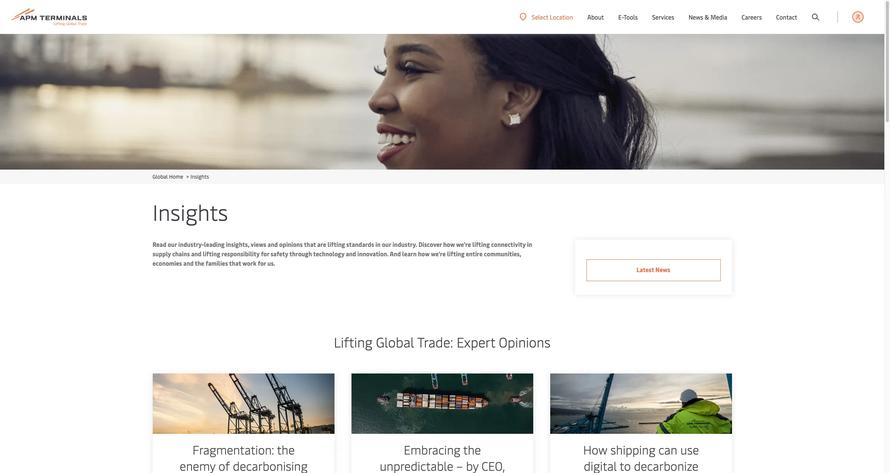 Task type: locate. For each thing, give the bounding box(es) containing it.
brazil terminal portuario santos 1200 image
[[153, 374, 334, 434]]

select location
[[532, 13, 573, 21]]

that
[[304, 240, 316, 249], [229, 259, 241, 267]]

select location button
[[520, 13, 573, 21]]

0 horizontal spatial the
[[195, 259, 204, 267]]

read
[[153, 240, 166, 249]]

1 horizontal spatial in
[[527, 240, 532, 249]]

the for embracing the unpredictable – by ceo
[[463, 442, 481, 458]]

0 horizontal spatial in
[[376, 240, 381, 249]]

1 vertical spatial that
[[229, 259, 241, 267]]

that left the are
[[304, 240, 316, 249]]

learn
[[402, 250, 417, 258]]

2 our from the left
[[382, 240, 391, 249]]

0 vertical spatial we're
[[456, 240, 471, 249]]

1 horizontal spatial global
[[376, 333, 414, 351]]

lifting left entire
[[447, 250, 465, 258]]

1 vertical spatial for
[[258, 259, 266, 267]]

1 vertical spatial global
[[376, 333, 414, 351]]

global home > insights
[[153, 173, 209, 180]]

our
[[168, 240, 177, 249], [382, 240, 391, 249]]

the inside embracing the unpredictable – by ceo
[[463, 442, 481, 458]]

0 vertical spatial how
[[443, 240, 455, 249]]

0 vertical spatial that
[[304, 240, 316, 249]]

that down responsibility
[[229, 259, 241, 267]]

for left 'us.'
[[258, 259, 266, 267]]

0 horizontal spatial our
[[168, 240, 177, 249]]

for
[[261, 250, 269, 258], [258, 259, 266, 267]]

0 horizontal spatial we're
[[431, 250, 446, 258]]

views
[[251, 240, 266, 249]]

e-tools button
[[618, 0, 638, 34]]

communities,
[[484, 250, 521, 258]]

1 vertical spatial how
[[418, 250, 430, 258]]

e-
[[618, 13, 624, 21]]

the inside fragmentation: the enemy of decarbonisin
[[277, 442, 295, 458]]

2 horizontal spatial the
[[463, 442, 481, 458]]

about
[[588, 13, 604, 21]]

the
[[195, 259, 204, 267], [277, 442, 295, 458], [463, 442, 481, 458]]

insights
[[191, 173, 209, 180], [153, 197, 228, 227]]

1 our from the left
[[168, 240, 177, 249]]

and down chains
[[183, 259, 194, 267]]

opinions
[[279, 240, 303, 249]]

1 horizontal spatial that
[[304, 240, 316, 249]]

lifting
[[328, 240, 345, 249], [472, 240, 490, 249], [203, 250, 220, 258], [447, 250, 465, 258]]

safety
[[271, 250, 288, 258]]

news
[[689, 13, 703, 21]]

connectivity
[[491, 240, 526, 249]]

0 vertical spatial global
[[153, 173, 168, 180]]

keith blog image
[[351, 374, 533, 434]]

we're
[[456, 240, 471, 249], [431, 250, 446, 258]]

digital
[[584, 458, 617, 473]]

innovation.
[[358, 250, 389, 258]]

to
[[620, 458, 631, 473]]

1 in from the left
[[376, 240, 381, 249]]

news & media button
[[689, 0, 728, 34]]

0 horizontal spatial how
[[418, 250, 430, 258]]

of
[[218, 458, 230, 473]]

about button
[[588, 0, 604, 34]]

global
[[153, 173, 168, 180], [376, 333, 414, 351]]

lifting down leading on the bottom left of the page
[[203, 250, 220, 258]]

insights right >
[[191, 173, 209, 180]]

0 horizontal spatial global
[[153, 173, 168, 180]]

1 horizontal spatial our
[[382, 240, 391, 249]]

work
[[242, 259, 257, 267]]

economies
[[153, 259, 182, 267]]

1 vertical spatial we're
[[431, 250, 446, 258]]

our up and
[[382, 240, 391, 249]]

are
[[317, 240, 326, 249]]

how
[[443, 240, 455, 249], [418, 250, 430, 258]]

and
[[268, 240, 278, 249], [191, 250, 202, 258], [346, 250, 356, 258], [183, 259, 194, 267]]

and
[[390, 250, 401, 258]]

0 vertical spatial insights
[[191, 173, 209, 180]]

&
[[705, 13, 709, 21]]

decarbonize
[[634, 458, 699, 473]]

tools
[[624, 13, 638, 21]]

in up innovation.
[[376, 240, 381, 249]]

0 horizontal spatial that
[[229, 259, 241, 267]]

embracing
[[404, 442, 460, 458]]

how down discover
[[418, 250, 430, 258]]

in
[[376, 240, 381, 249], [527, 240, 532, 249]]

us.
[[267, 259, 275, 267]]

lifting up entire
[[472, 240, 490, 249]]

industry-
[[178, 240, 204, 249]]

for up 'us.'
[[261, 250, 269, 258]]

insights up the industry-
[[153, 197, 228, 227]]

through
[[290, 250, 312, 258]]

we're down discover
[[431, 250, 446, 258]]

expert
[[457, 333, 496, 351]]

we're up entire
[[456, 240, 471, 249]]

in right connectivity
[[527, 240, 532, 249]]

global home link
[[153, 173, 183, 180]]

lifting global trade: expert opinions
[[334, 333, 551, 351]]

1 vertical spatial insights
[[153, 197, 228, 227]]

discover
[[419, 240, 442, 249]]

how right discover
[[443, 240, 455, 249]]

1 horizontal spatial the
[[277, 442, 295, 458]]

location
[[550, 13, 573, 21]]

our up chains
[[168, 240, 177, 249]]

–
[[456, 458, 463, 473]]

the for fragmentation: the enemy of decarbonisin
[[277, 442, 295, 458]]

embracing the unpredictable – by ceo link
[[351, 374, 533, 473]]

embracing the unpredictable – by ceo
[[380, 442, 505, 473]]

how
[[583, 442, 607, 458]]

and down standards
[[346, 250, 356, 258]]



Task type: vqa. For each thing, say whether or not it's contained in the screenshot.
the to the middle
yes



Task type: describe. For each thing, give the bounding box(es) containing it.
supply
[[153, 250, 171, 258]]

read our industry-leading insights, views and opinions that are lifting standards in our industry. discover how we're lifting connectivity in supply chains and lifting responsibility for safety through technology and innovation. and learn how we're lifting entire communities, economies and the families that work for us.
[[153, 240, 532, 267]]

unpredictable
[[380, 458, 453, 473]]

lifting up technology on the bottom of page
[[328, 240, 345, 249]]

careers button
[[742, 0, 762, 34]]

home
[[169, 173, 183, 180]]

use
[[680, 442, 699, 458]]

industry.
[[393, 240, 417, 249]]

select
[[532, 13, 548, 21]]

families
[[206, 259, 228, 267]]

services
[[652, 13, 674, 21]]

careers
[[742, 13, 762, 21]]

standards
[[346, 240, 374, 249]]

chains
[[172, 250, 190, 258]]

the inside the read our industry-leading insights, views and opinions that are lifting standards in our industry. discover how we're lifting connectivity in supply chains and lifting responsibility for safety through technology and innovation. and learn how we're lifting entire communities, economies and the families that work for us.
[[195, 259, 204, 267]]

fragmentation: the enemy of decarbonisin
[[180, 442, 307, 473]]

211207 decarbonizing port logistics the time is now image
[[550, 374, 732, 434]]

and up 'safety'
[[268, 240, 278, 249]]

contact
[[776, 13, 798, 21]]

fragmentation:
[[192, 442, 274, 458]]

media
[[711, 13, 728, 21]]

how shipping can use digital to decarbonize link
[[550, 374, 732, 473]]

entire
[[466, 250, 483, 258]]

contact button
[[776, 0, 798, 34]]

e-tools
[[618, 13, 638, 21]]

opinions
[[499, 333, 551, 351]]

1 horizontal spatial how
[[443, 240, 455, 249]]

and down the industry-
[[191, 250, 202, 258]]

services button
[[652, 0, 674, 34]]

enemy
[[180, 458, 215, 473]]

insights,
[[226, 240, 250, 249]]

0 vertical spatial for
[[261, 250, 269, 258]]

news & media
[[689, 13, 728, 21]]

can
[[659, 442, 677, 458]]

leading
[[204, 240, 225, 249]]

2 in from the left
[[527, 240, 532, 249]]

shipping
[[610, 442, 655, 458]]

how shipping can use digital to decarbonize
[[583, 442, 699, 473]]

technology
[[313, 250, 345, 258]]

responsibility
[[222, 250, 260, 258]]

lifting
[[334, 333, 373, 351]]

>
[[186, 173, 189, 180]]

trade:
[[417, 333, 453, 351]]

by
[[466, 458, 478, 473]]

fragmentation: the enemy of decarbonisin link
[[153, 374, 334, 473]]

1 horizontal spatial we're
[[456, 240, 471, 249]]

insights image
[[0, 34, 885, 170]]



